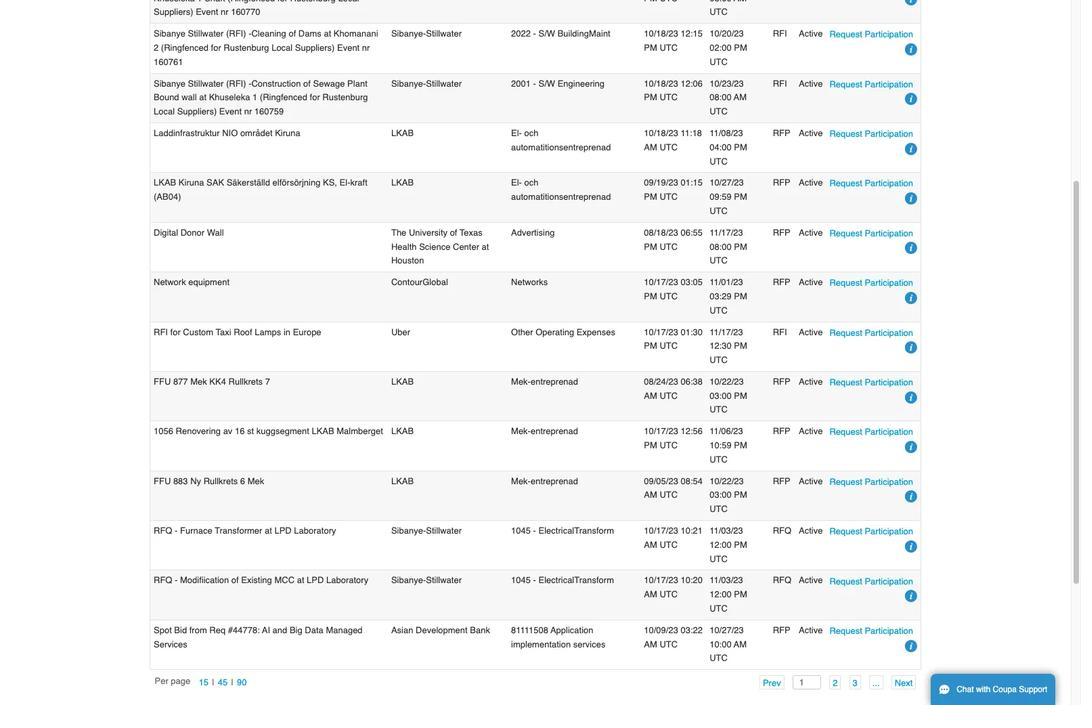 Task type: describe. For each thing, give the bounding box(es) containing it.
request participation for 06:38
[[830, 377, 914, 387]]

utc inside "10/27/23 10:00 am utc"
[[710, 653, 728, 663]]

participation for 12:15
[[865, 29, 914, 39]]

request participation for 03:22
[[830, 626, 914, 636]]

10:59
[[710, 440, 732, 450]]

lkab for ffu 883 ny rullkrets 6 mek
[[391, 476, 414, 486]]

request participation for 10:21
[[830, 526, 914, 536]]

11/06/23
[[710, 426, 744, 436]]

15 button
[[195, 675, 212, 689]]

10/23/23 08:00 am utc
[[710, 78, 747, 117]]

bid
[[174, 625, 187, 635]]

active for 10/17/23 10:20 am utc
[[799, 575, 823, 585]]

1 horizontal spatial mek
[[248, 476, 264, 486]]

pm inside 10/27/23 09:59 pm utc
[[734, 192, 748, 202]]

09/19/23 01:15 pm utc
[[644, 178, 703, 202]]

application
[[551, 625, 594, 635]]

03:22
[[681, 625, 703, 635]]

03:00 for 08/24/23 06:38 am utc
[[710, 391, 732, 401]]

el- for lkab kiruna sak säkerställd elförsörjning ks, el-kraft (ab04)
[[511, 178, 522, 188]]

10:21
[[681, 526, 703, 536]]

request for 03:05
[[830, 278, 863, 288]]

active for 10/17/23 12:56 pm utc
[[799, 426, 823, 436]]

event inside sibanye stillwater (rfi) -construction of sewage plant bound wall at khuseleka 1 (ringfenced for rustenburg local suppliers) event nr 160759
[[219, 106, 242, 117]]

08/18/23
[[644, 227, 679, 238]]

lamps
[[255, 327, 281, 337]]

participation for 12:06
[[865, 79, 914, 89]]

09/05/23 08:54 am utc
[[644, 476, 703, 500]]

nr inside sibanye stillwater (rfi) -cleaning of dams at khomanani 2 (ringfenced for rustenburg local suppliers) event nr 160761
[[362, 43, 370, 53]]

01:30
[[681, 327, 703, 337]]

10:20
[[681, 575, 703, 585]]

...
[[873, 678, 880, 688]]

ffu 877 mek kk4 rullkrets 7
[[154, 377, 270, 387]]

existing
[[241, 575, 272, 585]]

utc inside '10/23/23 08:00 am utc'
[[710, 106, 728, 117]]

11/03/23 12:00 pm utc for 10/17/23 10:21 am utc
[[710, 526, 748, 564]]

rfi left custom at the left top of the page
[[154, 327, 168, 337]]

sibanye-stillwater for rfq - furnace transformer at lpd laboratory
[[391, 526, 462, 536]]

active for 08/24/23 06:38 am utc
[[799, 377, 823, 387]]

11/17/23 for 12:30
[[710, 327, 744, 337]]

10/09/23
[[644, 625, 679, 635]]

pm down 11/06/23 10:59 pm utc
[[734, 490, 748, 500]]

15
[[199, 677, 209, 687]]

kraft
[[350, 178, 368, 188]]

0 vertical spatial rullkrets
[[229, 377, 263, 387]]

10/27/23 10:00 am utc
[[710, 625, 747, 663]]

participation for 11:18
[[865, 129, 914, 139]]

11/17/23 12:30 pm utc
[[710, 327, 748, 365]]

for inside sibanye stillwater (rfi) -cleaning of dams at khomanani 2 (ringfenced for rustenburg local suppliers) event nr 160761
[[211, 43, 221, 53]]

taxi
[[216, 327, 231, 337]]

(ab04)
[[154, 192, 181, 202]]

buildingmaint
[[558, 29, 611, 39]]

automatitionsentreprenad for am
[[511, 142, 611, 152]]

request participation button for 12:56
[[830, 425, 914, 439]]

1045 - electricaltransform for 10/17/23 10:20 am utc
[[511, 575, 614, 585]]

stillwater inside sibanye stillwater (rfi) -construction of sewage plant bound wall at khuseleka 1 (ringfenced for rustenburg local suppliers) event nr 160759
[[188, 78, 224, 88]]

81111508
[[511, 625, 549, 635]]

texas
[[460, 227, 483, 238]]

entreprenad for 10/17/23
[[531, 426, 578, 436]]

request participation for 12:56
[[830, 427, 914, 437]]

03:05
[[681, 277, 703, 287]]

säkerställd
[[227, 178, 270, 188]]

10/17/23 for 10/17/23 10:20 am utc
[[644, 575, 679, 585]]

11/08/23
[[710, 128, 744, 138]]

at inside the university of texas health science center at houston
[[482, 241, 489, 252]]

participation for 12:56
[[865, 427, 914, 437]]

request for 12:56
[[830, 427, 863, 437]]

pm inside "10/18/23 12:06 pm utc"
[[644, 92, 658, 103]]

per
[[155, 676, 168, 686]]

pm up "10/27/23 10:00 am utc"
[[734, 589, 748, 600]]

at inside sibanye stillwater (rfi) -construction of sewage plant bound wall at khuseleka 1 (ringfenced for rustenburg local suppliers) event nr 160759
[[199, 92, 207, 103]]

am for 09/05/23 08:54 am utc
[[644, 490, 658, 500]]

request participation for 12:06
[[830, 79, 914, 89]]

entreprenad for 09/05/23
[[531, 476, 578, 486]]

11/03/23 12:00 pm utc for 10/17/23 10:20 am utc
[[710, 575, 748, 614]]

11/17/23 08:00 pm utc
[[710, 227, 748, 266]]

90
[[237, 677, 247, 687]]

pm inside the 09/19/23 01:15 pm utc
[[644, 192, 658, 202]]

am for 10/17/23 10:21 am utc
[[644, 540, 658, 550]]

data
[[305, 625, 324, 635]]

rfi for 2001 - s/w  engineering
[[773, 78, 787, 88]]

10/17/23 10:20 am utc
[[644, 575, 703, 600]]

of inside sibanye stillwater (rfi) -cleaning of dams at khomanani 2 (ringfenced for rustenburg local suppliers) event nr 160761
[[289, 29, 296, 39]]

utc inside 11/01/23 03:29 pm utc
[[710, 305, 728, 315]]

mek- for 09/05/23
[[511, 476, 531, 486]]

utc inside the 10/18/23 12:15 pm utc
[[660, 43, 678, 53]]

10/18/23 for 10/18/23 12:15 pm utc
[[644, 29, 679, 39]]

request participation for 10:20
[[830, 576, 914, 586]]

spot
[[154, 625, 172, 635]]

houston
[[391, 256, 424, 266]]

active for 10/17/23 10:21 am utc
[[799, 526, 823, 536]]

utc inside '10/17/23 12:56 pm utc'
[[660, 440, 678, 450]]

11/01/23
[[710, 277, 744, 287]]

mek-entreprenad for 10/17/23 12:56 pm utc
[[511, 426, 578, 436]]

08/18/23 06:55 pm utc
[[644, 227, 703, 252]]

ks,
[[323, 178, 337, 188]]

request for 08:54
[[830, 477, 863, 487]]

req
[[210, 625, 226, 635]]

(rfi) for construction
[[226, 78, 246, 88]]

uber
[[391, 327, 411, 337]]

advertising
[[511, 227, 555, 238]]

- inside sibanye stillwater (rfi) -cleaning of dams at khomanani 2 (ringfenced for rustenburg local suppliers) event nr 160761
[[249, 29, 252, 39]]

11/17/23 for 08:00
[[710, 227, 744, 238]]

asian development bank
[[391, 625, 490, 635]]

modifiication
[[180, 575, 229, 585]]

10/18/23 for 10/18/23 12:06 pm utc
[[644, 78, 679, 88]]

request for 10:21
[[830, 526, 863, 536]]

sibanye-stillwater for sibanye stillwater (rfi) -construction of sewage plant bound wall at khuseleka 1 (ringfenced for rustenburg local suppliers) event nr 160759
[[391, 78, 462, 88]]

10/22/23 for 08:54
[[710, 476, 744, 486]]

operating
[[536, 327, 575, 337]]

local inside sibanye stillwater (rfi) -cleaning of dams at khomanani 2 (ringfenced for rustenburg local suppliers) event nr 160761
[[272, 43, 293, 53]]

at right 'mcc'
[[297, 575, 304, 585]]

and
[[273, 625, 287, 635]]

rfq - modifiication of existing mcc at lpd laboratory
[[154, 575, 369, 585]]

mek- for 08/24/23
[[511, 377, 531, 387]]

dams
[[299, 29, 322, 39]]

utc inside 11/17/23 12:30 pm utc
[[710, 355, 728, 365]]

request participation button for 12:06
[[830, 77, 914, 91]]

request for 12:15
[[830, 29, 863, 39]]

utc inside 10/17/23 01:30 pm utc
[[660, 341, 678, 351]]

request participation button for 11:18
[[830, 127, 914, 141]]

science
[[419, 241, 451, 252]]

stillwater for sibanye stillwater (rfi) -construction of sewage plant bound wall at khuseleka 1 (ringfenced for rustenburg local suppliers) event nr 160759
[[426, 78, 462, 88]]

participation for 01:30
[[865, 328, 914, 338]]

utc inside 10/09/23 03:22 am utc
[[660, 639, 678, 649]]

contourglobal
[[391, 277, 448, 287]]

am for 08/24/23 06:38 am utc
[[644, 391, 658, 401]]

stillwater inside sibanye stillwater (rfi) -cleaning of dams at khomanani 2 (ringfenced for rustenburg local suppliers) event nr 160761
[[188, 29, 224, 39]]

10/23/23
[[710, 78, 744, 88]]

prev button
[[760, 675, 785, 689]]

request for 10:20
[[830, 576, 863, 586]]

from
[[189, 625, 207, 635]]

the university of texas health science center at houston
[[391, 227, 489, 266]]

request participation for 08:54
[[830, 477, 914, 487]]

#44778:
[[228, 625, 260, 635]]

am for 10/18/23 11:18 am utc
[[644, 142, 658, 152]]

1045 for 10/17/23 10:20 am utc
[[511, 575, 531, 585]]

1 vertical spatial rullkrets
[[204, 476, 238, 486]]

active for 10/18/23 11:18 am utc
[[799, 128, 823, 138]]

utc inside 11/17/23 08:00 pm utc
[[710, 256, 728, 266]]

active for 09/19/23 01:15 pm utc
[[799, 178, 823, 188]]

10/17/23 for 10/17/23 03:05 pm utc
[[644, 277, 679, 287]]

asian
[[391, 625, 413, 635]]

pm inside 10/17/23 01:30 pm utc
[[644, 341, 658, 351]]

custom
[[183, 327, 213, 337]]

11/03/23 for 10:21
[[710, 526, 744, 536]]

rfp for 09/05/23 08:54 am utc
[[773, 476, 791, 486]]

am for 10/27/23 10:00 am utc
[[734, 639, 747, 649]]

entreprenad for 08/24/23
[[531, 377, 578, 387]]

11:18
[[681, 128, 702, 138]]

02:00
[[710, 43, 732, 53]]

och for 10/18/23
[[525, 128, 539, 138]]

10/20/23
[[710, 29, 744, 39]]

10/17/23 10:21 am utc
[[644, 526, 703, 550]]

12:00 for 10/17/23 10:20 am utc
[[710, 589, 732, 600]]

request participation button for 10:20
[[830, 574, 914, 588]]

10/17/23 for 10/17/23 01:30 pm utc
[[644, 327, 679, 337]]

managed
[[326, 625, 363, 635]]

implementation
[[511, 639, 571, 649]]

1056
[[154, 426, 173, 436]]

11/01/23 03:29 pm utc
[[710, 277, 748, 315]]

of left existing
[[232, 575, 239, 585]]

request for 12:06
[[830, 79, 863, 89]]

participation for 08:54
[[865, 477, 914, 487]]

10/27/23 for 09:59
[[710, 178, 744, 188]]

coupa
[[993, 685, 1017, 694]]

rfp for 10/18/23 11:18 am utc
[[773, 128, 791, 138]]

kuggsegment
[[257, 426, 309, 436]]

10/17/23 12:56 pm utc
[[644, 426, 703, 450]]

10/22/23 03:00 pm utc for 08/24/23 06:38 am utc
[[710, 377, 748, 415]]

suppliers) inside sibanye stillwater (rfi) -construction of sewage plant bound wall at khuseleka 1 (ringfenced for rustenburg local suppliers) event nr 160759
[[177, 106, 217, 117]]

active for 10/18/23 12:15 pm utc
[[799, 29, 823, 39]]

transformer
[[215, 526, 262, 536]]

khuseleka
[[209, 92, 250, 103]]

lkab kiruna sak säkerställd elförsörjning ks, el-kraft (ab04)
[[154, 178, 368, 202]]

ny
[[190, 476, 201, 486]]

10/17/23 for 10/17/23 12:56 pm utc
[[644, 426, 679, 436]]

utc inside 10/18/23 11:18 am utc
[[660, 142, 678, 152]]

center
[[453, 241, 480, 252]]

el- inside the 'lkab kiruna sak säkerställd elförsörjning ks, el-kraft (ab04)'
[[340, 178, 350, 188]]

0 horizontal spatial for
[[170, 327, 181, 337]]

digital donor wall
[[154, 227, 224, 238]]

10/18/23 11:18 am utc
[[644, 128, 702, 152]]

digital
[[154, 227, 178, 238]]

the
[[391, 227, 407, 238]]

kk4
[[210, 377, 226, 387]]

kiruna inside the 'lkab kiruna sak säkerställd elförsörjning ks, el-kraft (ab04)'
[[179, 178, 204, 188]]

81111508 application implementation services
[[511, 625, 606, 649]]



Task type: vqa. For each thing, say whether or not it's contained in the screenshot.
navigation containing Prev
yes



Task type: locate. For each thing, give the bounding box(es) containing it.
0 vertical spatial 08:00
[[710, 92, 732, 103]]

0 horizontal spatial kiruna
[[179, 178, 204, 188]]

active for 10/18/23 12:06 pm utc
[[799, 78, 823, 88]]

(ringfenced down construction
[[260, 92, 307, 103]]

1 horizontal spatial 2
[[833, 678, 838, 688]]

of left sewage
[[303, 78, 311, 88]]

11 active from the top
[[799, 526, 823, 536]]

lpd right transformer
[[275, 526, 292, 536]]

1 vertical spatial 11/03/23 12:00 pm utc
[[710, 575, 748, 614]]

8 rfp from the top
[[773, 625, 791, 635]]

utc inside 08/24/23 06:38 am utc
[[660, 391, 678, 401]]

2 request from the top
[[830, 79, 863, 89]]

0 vertical spatial 10/22/23 03:00 pm utc
[[710, 377, 748, 415]]

laddinfrastruktur nio området kiruna
[[154, 128, 301, 138]]

at right wall
[[199, 92, 207, 103]]

1 vertical spatial nr
[[244, 106, 252, 117]]

8 active from the top
[[799, 377, 823, 387]]

1 vertical spatial 10/22/23
[[710, 476, 744, 486]]

rullkrets left 7
[[229, 377, 263, 387]]

0 vertical spatial 03:00
[[710, 391, 732, 401]]

ffu for ffu 883 ny rullkrets 6 mek
[[154, 476, 171, 486]]

1 vertical spatial 12:00
[[710, 589, 732, 600]]

am inside 09/05/23 08:54 am utc
[[644, 490, 658, 500]]

0 horizontal spatial lpd
[[275, 526, 292, 536]]

2001 - s/w  engineering
[[511, 78, 605, 88]]

am down '08/24/23'
[[644, 391, 658, 401]]

- inside sibanye stillwater (rfi) -construction of sewage plant bound wall at khuseleka 1 (ringfenced for rustenburg local suppliers) event nr 160759
[[249, 78, 252, 88]]

mek right 6
[[248, 476, 264, 486]]

local down cleaning
[[272, 43, 293, 53]]

at right center
[[482, 241, 489, 252]]

lkab for laddinfrastruktur nio området kiruna
[[391, 128, 414, 138]]

am inside '10/23/23 08:00 am utc'
[[734, 92, 747, 103]]

prev
[[763, 678, 781, 688]]

0 vertical spatial el- och automatitionsentreprenad
[[511, 128, 611, 152]]

(rfi) inside sibanye stillwater (rfi) -cleaning of dams at khomanani 2 (ringfenced for rustenburg local suppliers) event nr 160761
[[226, 29, 246, 39]]

sibanye up bound
[[154, 78, 186, 88]]

1 11/03/23 from the top
[[710, 526, 744, 536]]

rfp for 08/18/23 06:55 pm utc
[[773, 227, 791, 238]]

navigation
[[155, 675, 250, 690], [752, 675, 917, 690]]

10/18/23 12:15 pm utc
[[644, 29, 703, 53]]

2 inside 'button'
[[833, 678, 838, 688]]

s/w for buildingmaint
[[539, 29, 555, 39]]

pm inside 11/01/23 03:29 pm utc
[[734, 291, 748, 301]]

2 horizontal spatial for
[[310, 92, 320, 103]]

13 request participation from the top
[[830, 626, 914, 636]]

at
[[324, 29, 331, 39], [199, 92, 207, 103], [482, 241, 489, 252], [265, 526, 272, 536], [297, 575, 304, 585]]

10/17/23 inside 10/17/23 10:20 am utc
[[644, 575, 679, 585]]

request participation for 12:15
[[830, 29, 914, 39]]

pm up 11/01/23
[[734, 241, 748, 252]]

event inside sibanye stillwater (rfi) -cleaning of dams at khomanani 2 (ringfenced for rustenburg local suppliers) event nr 160761
[[337, 43, 360, 53]]

rullkrets left 6
[[204, 476, 238, 486]]

automatitionsentreprenad for pm
[[511, 192, 611, 202]]

0 vertical spatial event
[[337, 43, 360, 53]]

10 request from the top
[[830, 477, 863, 487]]

10/17/23 left 10:21
[[644, 526, 679, 536]]

9 request participation button from the top
[[830, 425, 914, 439]]

equipment
[[188, 277, 230, 287]]

1 vertical spatial kiruna
[[179, 178, 204, 188]]

pm down the 09/19/23
[[644, 192, 658, 202]]

malmberget
[[337, 426, 383, 436]]

sibanye- for sibanye stillwater (rfi) -cleaning of dams at khomanani 2 (ringfenced for rustenburg local suppliers) event nr 160761
[[391, 29, 426, 39]]

el- for laddinfrastruktur nio området kiruna
[[511, 128, 522, 138]]

0 vertical spatial s/w
[[539, 29, 555, 39]]

12 active from the top
[[799, 575, 823, 585]]

-
[[249, 29, 252, 39], [533, 29, 536, 39], [249, 78, 252, 88], [533, 78, 536, 88], [175, 526, 178, 536], [533, 526, 536, 536], [175, 575, 178, 585], [533, 575, 536, 585]]

0 vertical spatial och
[[525, 128, 539, 138]]

1 horizontal spatial kiruna
[[275, 128, 301, 138]]

10/18/23 left 12:15
[[644, 29, 679, 39]]

0 horizontal spatial (ringfenced
[[161, 43, 209, 53]]

11/03/23 right 10:21
[[710, 526, 744, 536]]

08:00 up 11/01/23
[[710, 241, 732, 252]]

rustenburg inside sibanye stillwater (rfi) -cleaning of dams at khomanani 2 (ringfenced for rustenburg local suppliers) event nr 160761
[[224, 43, 269, 53]]

active for 09/05/23 08:54 am utc
[[799, 476, 823, 486]]

active for 08/18/23 06:55 pm utc
[[799, 227, 823, 238]]

0 vertical spatial 2
[[154, 43, 159, 53]]

2 vertical spatial mek-entreprenad
[[511, 476, 578, 486]]

(rfi) left cleaning
[[226, 29, 246, 39]]

10/17/23 03:05 pm utc
[[644, 277, 703, 301]]

1 10/22/23 03:00 pm utc from the top
[[710, 377, 748, 415]]

877
[[173, 377, 188, 387]]

10/17/23 left 01:30
[[644, 327, 679, 337]]

8 request participation button from the top
[[830, 375, 914, 389]]

request participation button for 03:05
[[830, 276, 914, 290]]

nr left the 160759
[[244, 106, 252, 117]]

pm right 09:59
[[734, 192, 748, 202]]

10/17/23 01:30 pm utc
[[644, 327, 703, 351]]

och for 09/19/23
[[525, 178, 539, 188]]

9 active from the top
[[799, 426, 823, 436]]

09:59
[[710, 192, 732, 202]]

rustenburg
[[224, 43, 269, 53], [323, 92, 368, 103]]

1 vertical spatial suppliers)
[[177, 106, 217, 117]]

pm inside 10/20/23 02:00 pm utc
[[734, 43, 748, 53]]

10/27/23 inside 10/27/23 09:59 pm utc
[[710, 178, 744, 188]]

11/03/23 right 10:20
[[710, 575, 744, 585]]

1 s/w from the top
[[539, 29, 555, 39]]

request participation for 11:18
[[830, 129, 914, 139]]

of left texas
[[450, 227, 458, 238]]

1 sibanye- from the top
[[391, 29, 426, 39]]

navigation containing prev
[[752, 675, 917, 690]]

0 vertical spatial sibanye
[[154, 29, 186, 39]]

1 request participation button from the top
[[830, 27, 914, 41]]

sibanye- for sibanye stillwater (rfi) -construction of sewage plant bound wall at khuseleka 1 (ringfenced for rustenburg local suppliers) event nr 160759
[[391, 78, 426, 88]]

sibanye-stillwater for rfq - modifiication of existing mcc at lpd laboratory
[[391, 575, 462, 585]]

mek-entreprenad for 08/24/23 06:38 am utc
[[511, 377, 578, 387]]

13 request from the top
[[830, 626, 863, 636]]

laboratory up 'mcc'
[[294, 526, 336, 536]]

0 vertical spatial (ringfenced
[[161, 43, 209, 53]]

04:00
[[710, 142, 732, 152]]

request participation button for 01:30
[[830, 325, 914, 340]]

mek- for 10/17/23
[[511, 426, 531, 436]]

1 vertical spatial 11/17/23
[[710, 327, 744, 337]]

3 rfp from the top
[[773, 227, 791, 238]]

3
[[853, 678, 858, 688]]

entreprenad
[[531, 377, 578, 387], [531, 426, 578, 436], [531, 476, 578, 486]]

0 vertical spatial kiruna
[[275, 128, 301, 138]]

10/27/23 up 10:00
[[710, 625, 744, 635]]

am up 10/17/23 10:20 am utc
[[644, 540, 658, 550]]

1 horizontal spatial (ringfenced
[[260, 92, 307, 103]]

10/22/23 right 08:54
[[710, 476, 744, 486]]

2 11/03/23 from the top
[[710, 575, 744, 585]]

och up advertising
[[525, 178, 539, 188]]

utc inside 11/06/23 10:59 pm utc
[[710, 454, 728, 465]]

(ringfenced up 160761
[[161, 43, 209, 53]]

01:15
[[681, 178, 703, 188]]

lkab for lkab kiruna sak säkerställd elförsörjning ks, el-kraft (ab04)
[[391, 178, 414, 188]]

ffu left 877
[[154, 377, 171, 387]]

4 10/17/23 from the top
[[644, 526, 679, 536]]

1 vertical spatial electricaltransform
[[539, 575, 614, 585]]

am up 10/09/23
[[644, 589, 658, 600]]

45
[[218, 677, 228, 687]]

(rfi) for cleaning
[[226, 29, 246, 39]]

8 request from the top
[[830, 377, 863, 387]]

2 active from the top
[[799, 78, 823, 88]]

8 request participation from the top
[[830, 377, 914, 387]]

10/18/23 inside the 10/18/23 12:15 pm utc
[[644, 29, 679, 39]]

for up khuseleka
[[211, 43, 221, 53]]

nio
[[222, 128, 238, 138]]

0 vertical spatial nr
[[362, 43, 370, 53]]

6
[[240, 476, 245, 486]]

2 10/18/23 from the top
[[644, 78, 679, 88]]

rustenburg inside sibanye stillwater (rfi) -construction of sewage plant bound wall at khuseleka 1 (ringfenced for rustenburg local suppliers) event nr 160759
[[323, 92, 368, 103]]

10/27/23 for 10:00
[[710, 625, 744, 635]]

10/18/23 inside "10/18/23 12:06 pm utc"
[[644, 78, 679, 88]]

0 vertical spatial 11/03/23
[[710, 526, 744, 536]]

7 rfp from the top
[[773, 476, 791, 486]]

participation for 10:20
[[865, 576, 914, 586]]

local inside sibanye stillwater (rfi) -construction of sewage plant bound wall at khuseleka 1 (ringfenced for rustenburg local suppliers) event nr 160759
[[154, 106, 175, 117]]

am for 10/23/23 08:00 am utc
[[734, 92, 747, 103]]

08:00 inside 11/17/23 08:00 pm utc
[[710, 241, 732, 252]]

rfi for 2022 - s/w buildingmaint
[[773, 29, 787, 39]]

0 horizontal spatial local
[[154, 106, 175, 117]]

12:00 right 10/17/23 10:21 am utc
[[710, 540, 732, 550]]

utc inside 09/05/23 08:54 am utc
[[660, 490, 678, 500]]

stillwater for sibanye stillwater (rfi) -cleaning of dams at khomanani 2 (ringfenced for rustenburg local suppliers) event nr 160761
[[426, 29, 462, 39]]

11/17/23 right 06:55
[[710, 227, 744, 238]]

el- och automatitionsentreprenad for am
[[511, 128, 611, 152]]

0 vertical spatial (rfi)
[[226, 29, 246, 39]]

10/22/23 right 06:38
[[710, 377, 744, 387]]

10/22/23 03:00 pm utc
[[710, 377, 748, 415], [710, 476, 748, 514]]

pm inside 08/18/23 06:55 pm utc
[[644, 241, 658, 252]]

1 vertical spatial sibanye
[[154, 78, 186, 88]]

utc inside 10/17/23 10:21 am utc
[[660, 540, 678, 550]]

utc inside 08/18/23 06:55 pm utc
[[660, 241, 678, 252]]

1 horizontal spatial navigation
[[752, 675, 917, 690]]

1 vertical spatial ffu
[[154, 476, 171, 486]]

bound
[[154, 92, 179, 103]]

pm inside 11/06/23 10:59 pm utc
[[734, 440, 748, 450]]

11/06/23 10:59 pm utc
[[710, 426, 748, 465]]

4 request from the top
[[830, 178, 863, 189]]

pm down 10/20/23
[[734, 43, 748, 53]]

rustenburg down cleaning
[[224, 43, 269, 53]]

1 vertical spatial s/w
[[539, 78, 555, 88]]

request participation for 01:30
[[830, 328, 914, 338]]

11/17/23 inside 11/17/23 08:00 pm utc
[[710, 227, 744, 238]]

europe
[[293, 327, 321, 337]]

am down 10/09/23
[[644, 639, 658, 649]]

10/18/23
[[644, 29, 679, 39], [644, 78, 679, 88], [644, 128, 679, 138]]

0 horizontal spatial suppliers)
[[177, 106, 217, 117]]

of inside sibanye stillwater (rfi) -construction of sewage plant bound wall at khuseleka 1 (ringfenced for rustenburg local suppliers) event nr 160759
[[303, 78, 311, 88]]

laboratory up managed
[[326, 575, 369, 585]]

10/17/23 inside 10/17/23 10:21 am utc
[[644, 526, 679, 536]]

10/27/23 09:59 pm utc
[[710, 178, 748, 216]]

pm inside 11/08/23 04:00 pm utc
[[734, 142, 748, 152]]

navigation containing per page
[[155, 675, 250, 690]]

2 03:00 from the top
[[710, 490, 732, 500]]

1 vertical spatial 1045 - electricaltransform
[[511, 575, 614, 585]]

4 sibanye- from the top
[[391, 575, 426, 585]]

utc inside 10/17/23 03:05 pm utc
[[660, 291, 678, 301]]

0 vertical spatial mek-entreprenad
[[511, 377, 578, 387]]

2 10/27/23 from the top
[[710, 625, 744, 635]]

2 vertical spatial 10/18/23
[[644, 128, 679, 138]]

1 vertical spatial 10/18/23
[[644, 78, 679, 88]]

1 vertical spatial 2
[[833, 678, 838, 688]]

2 participation from the top
[[865, 79, 914, 89]]

utc inside 10/27/23 09:59 pm utc
[[710, 206, 728, 216]]

1 el- och automatitionsentreprenad from the top
[[511, 128, 611, 152]]

1 (rfi) from the top
[[226, 29, 246, 39]]

event down khomanani at the left
[[337, 43, 360, 53]]

10/18/23 inside 10/18/23 11:18 am utc
[[644, 128, 679, 138]]

11 request participation from the top
[[830, 526, 914, 536]]

am down 09/05/23
[[644, 490, 658, 500]]

0 horizontal spatial mek
[[190, 377, 207, 387]]

el- up advertising
[[511, 178, 522, 188]]

3 sibanye- from the top
[[391, 526, 426, 536]]

10 participation from the top
[[865, 477, 914, 487]]

2 11/03/23 12:00 pm utc from the top
[[710, 575, 748, 614]]

1 vertical spatial lpd
[[307, 575, 324, 585]]

(ringfenced inside sibanye stillwater (rfi) -cleaning of dams at khomanani 2 (ringfenced for rustenburg local suppliers) event nr 160761
[[161, 43, 209, 53]]

el- right 'ks,' on the left top
[[340, 178, 350, 188]]

5 participation from the top
[[865, 228, 914, 238]]

1 horizontal spatial local
[[272, 43, 293, 53]]

08:00 inside '10/23/23 08:00 am utc'
[[710, 92, 732, 103]]

local
[[272, 43, 293, 53], [154, 106, 175, 117]]

nr inside sibanye stillwater (rfi) -construction of sewage plant bound wall at khuseleka 1 (ringfenced for rustenburg local suppliers) event nr 160759
[[244, 106, 252, 117]]

event
[[337, 43, 360, 53], [219, 106, 242, 117]]

2 sibanye from the top
[[154, 78, 186, 88]]

3 request participation from the top
[[830, 129, 914, 139]]

active for 10/17/23 03:05 pm utc
[[799, 277, 823, 287]]

1 10/18/23 from the top
[[644, 29, 679, 39]]

pm inside 11/17/23 12:30 pm utc
[[734, 341, 748, 351]]

ffu left 883
[[154, 476, 171, 486]]

6 rfp from the top
[[773, 426, 791, 436]]

1 ffu from the top
[[154, 377, 171, 387]]

2 mek-entreprenad from the top
[[511, 426, 578, 436]]

of
[[289, 29, 296, 39], [303, 78, 311, 88], [450, 227, 458, 238], [232, 575, 239, 585]]

9 request from the top
[[830, 427, 863, 437]]

automatitionsentreprenad down 2001 - s/w  engineering
[[511, 142, 611, 152]]

6 request from the top
[[830, 278, 863, 288]]

pm up 11/06/23
[[734, 391, 748, 401]]

pm inside 10/17/23 03:05 pm utc
[[644, 291, 658, 301]]

am inside 10/18/23 11:18 am utc
[[644, 142, 658, 152]]

lpd right 'mcc'
[[307, 575, 324, 585]]

el- down 2001
[[511, 128, 522, 138]]

request participation button for 03:22
[[830, 624, 914, 638]]

pm right '12:30'
[[734, 341, 748, 351]]

1 horizontal spatial nr
[[362, 43, 370, 53]]

request participation button for 06:38
[[830, 375, 914, 389]]

1 horizontal spatial lpd
[[307, 575, 324, 585]]

am down 10/23/23
[[734, 92, 747, 103]]

3 entreprenad from the top
[[531, 476, 578, 486]]

am inside 10/17/23 10:21 am utc
[[644, 540, 658, 550]]

at right dams
[[324, 29, 331, 39]]

3 active from the top
[[799, 128, 823, 138]]

next button
[[892, 675, 917, 689]]

0 vertical spatial 1045 - electricaltransform
[[511, 526, 614, 536]]

2 request participation button from the top
[[830, 77, 914, 91]]

1045 - electricaltransform for 10/17/23 10:21 am utc
[[511, 526, 614, 536]]

0 vertical spatial laboratory
[[294, 526, 336, 536]]

2 entreprenad from the top
[[531, 426, 578, 436]]

utc inside 10/20/23 02:00 pm utc
[[710, 57, 728, 67]]

10/22/23 03:00 pm utc for 09/05/23 08:54 am utc
[[710, 476, 748, 514]]

10/17/23 left 12:56 on the bottom of the page
[[644, 426, 679, 436]]

7 request participation button from the top
[[830, 325, 914, 340]]

rustenburg down plant
[[323, 92, 368, 103]]

10/22/23 03:00 pm utc right 08:54
[[710, 476, 748, 514]]

10/27/23 up 09:59
[[710, 178, 744, 188]]

883
[[173, 476, 188, 486]]

0 vertical spatial 11/03/23 12:00 pm utc
[[710, 526, 748, 564]]

10/09/23 03:22 am utc
[[644, 625, 703, 649]]

0 vertical spatial rustenburg
[[224, 43, 269, 53]]

4 request participation from the top
[[830, 178, 914, 189]]

12:06
[[681, 78, 703, 88]]

2 ffu from the top
[[154, 476, 171, 486]]

rfq - furnace transformer at lpd laboratory
[[154, 526, 336, 536]]

12 request participation button from the top
[[830, 574, 914, 588]]

10/17/23 left 10:20
[[644, 575, 679, 585]]

1 vertical spatial el- och automatitionsentreprenad
[[511, 178, 611, 202]]

rfi right 10/23/23
[[773, 78, 787, 88]]

10/17/23 inside 10/17/23 03:05 pm utc
[[644, 277, 679, 287]]

7 request from the top
[[830, 328, 863, 338]]

big
[[290, 625, 303, 635]]

5 rfp from the top
[[773, 377, 791, 387]]

rfi right 11/17/23 12:30 pm utc
[[773, 327, 787, 337]]

lkab for ffu 877 mek kk4 rullkrets 7
[[391, 377, 414, 387]]

3 10/17/23 from the top
[[644, 426, 679, 436]]

1 active from the top
[[799, 29, 823, 39]]

3 request participation button from the top
[[830, 127, 914, 141]]

sibanye inside sibanye stillwater (rfi) -cleaning of dams at khomanani 2 (ringfenced for rustenburg local suppliers) event nr 160761
[[154, 29, 186, 39]]

10/22/23 for 06:38
[[710, 377, 744, 387]]

request participation for 01:15
[[830, 178, 914, 189]]

1 vertical spatial 10/27/23
[[710, 625, 744, 635]]

kiruna down the 160759
[[275, 128, 301, 138]]

11/03/23 12:00 pm utc right 10:21
[[710, 526, 748, 564]]

av
[[223, 426, 233, 436]]

1 vertical spatial 11/03/23
[[710, 575, 744, 585]]

pm inside '10/17/23 12:56 pm utc'
[[644, 440, 658, 450]]

sibanye- for rfq - furnace transformer at lpd laboratory
[[391, 526, 426, 536]]

12:00 right 10/17/23 10:20 am utc
[[710, 589, 732, 600]]

10/18/23 left 11:18
[[644, 128, 679, 138]]

45 button
[[214, 675, 231, 689]]

participation for 10:21
[[865, 526, 914, 536]]

1 vertical spatial 1045
[[511, 575, 531, 585]]

am inside 10/09/23 03:22 am utc
[[644, 639, 658, 649]]

3 10/18/23 from the top
[[644, 128, 679, 138]]

13 active from the top
[[799, 625, 823, 635]]

am inside 10/17/23 10:20 am utc
[[644, 589, 658, 600]]

stillwater for rfq - modifiication of existing mcc at lpd laboratory
[[426, 575, 462, 585]]

0 vertical spatial 10/18/23
[[644, 29, 679, 39]]

03:00
[[710, 391, 732, 401], [710, 490, 732, 500]]

10/17/23
[[644, 277, 679, 287], [644, 327, 679, 337], [644, 426, 679, 436], [644, 526, 679, 536], [644, 575, 679, 585]]

4 request participation button from the top
[[830, 176, 914, 191]]

2 up 160761
[[154, 43, 159, 53]]

5 request participation button from the top
[[830, 226, 914, 240]]

rfp for 10/17/23 12:56 pm utc
[[773, 426, 791, 436]]

rullkrets
[[229, 377, 263, 387], [204, 476, 238, 486]]

(rfi) up khuseleka
[[226, 78, 246, 88]]

request participation
[[830, 29, 914, 39], [830, 79, 914, 89], [830, 129, 914, 139], [830, 178, 914, 189], [830, 228, 914, 238], [830, 278, 914, 288], [830, 328, 914, 338], [830, 377, 914, 387], [830, 427, 914, 437], [830, 477, 914, 487], [830, 526, 914, 536], [830, 576, 914, 586], [830, 626, 914, 636]]

6 active from the top
[[799, 277, 823, 287]]

11/03/23
[[710, 526, 744, 536], [710, 575, 744, 585]]

2 s/w from the top
[[539, 78, 555, 88]]

at right transformer
[[265, 526, 272, 536]]

1 vertical spatial entreprenad
[[531, 426, 578, 436]]

2 11/17/23 from the top
[[710, 327, 744, 337]]

1 vertical spatial 08:00
[[710, 241, 732, 252]]

2 el- och automatitionsentreprenad from the top
[[511, 178, 611, 202]]

0 vertical spatial for
[[211, 43, 221, 53]]

furnace
[[180, 526, 212, 536]]

utc inside "10/18/23 12:06 pm utc"
[[660, 92, 678, 103]]

1 vertical spatial 10/22/23 03:00 pm utc
[[710, 476, 748, 514]]

0 horizontal spatial event
[[219, 106, 242, 117]]

pm up 09/05/23
[[644, 440, 658, 450]]

pm inside the 10/18/23 12:15 pm utc
[[644, 43, 658, 53]]

el- och automatitionsentreprenad up advertising
[[511, 178, 611, 202]]

active for 10/09/23 03:22 am utc
[[799, 625, 823, 635]]

1 | from the left
[[212, 677, 214, 687]]

am for 10/09/23 03:22 am utc
[[644, 639, 658, 649]]

1 11/17/23 from the top
[[710, 227, 744, 238]]

spot bid from req #44778: ai and big data managed services
[[154, 625, 363, 649]]

electricaltransform for 10/17/23 10:21 am utc
[[539, 526, 614, 536]]

1 vertical spatial (rfi)
[[226, 78, 246, 88]]

request for 03:22
[[830, 626, 863, 636]]

2 1045 from the top
[[511, 575, 531, 585]]

request participation button for 06:55
[[830, 226, 914, 240]]

request participation button for 12:15
[[830, 27, 914, 41]]

1 mek-entreprenad from the top
[[511, 377, 578, 387]]

1 och from the top
[[525, 128, 539, 138]]

sibanye-stillwater for sibanye stillwater (rfi) -cleaning of dams at khomanani 2 (ringfenced for rustenburg local suppliers) event nr 160761
[[391, 29, 462, 39]]

2 inside sibanye stillwater (rfi) -cleaning of dams at khomanani 2 (ringfenced for rustenburg local suppliers) event nr 160761
[[154, 43, 159, 53]]

local down bound
[[154, 106, 175, 117]]

construction
[[252, 78, 301, 88]]

5 active from the top
[[799, 227, 823, 238]]

pm down 11/01/23
[[734, 291, 748, 301]]

11/08/23 04:00 pm utc
[[710, 128, 748, 166]]

0 vertical spatial mek
[[190, 377, 207, 387]]

utc inside the 09/19/23 01:15 pm utc
[[660, 192, 678, 202]]

at inside sibanye stillwater (rfi) -cleaning of dams at khomanani 2 (ringfenced for rustenburg local suppliers) event nr 160761
[[324, 29, 331, 39]]

0 horizontal spatial |
[[212, 677, 214, 687]]

0 vertical spatial ffu
[[154, 377, 171, 387]]

electricaltransform for 10/17/23 10:20 am utc
[[539, 575, 614, 585]]

2 rfp from the top
[[773, 178, 791, 188]]

participation for 06:55
[[865, 228, 914, 238]]

0 vertical spatial entreprenad
[[531, 377, 578, 387]]

11/03/23 12:00 pm utc right 10:20
[[710, 575, 748, 614]]

1 rfp from the top
[[773, 128, 791, 138]]

sibanye stillwater (rfi) -cleaning of dams at khomanani 2 (ringfenced for rustenburg local suppliers) event nr 160761
[[154, 29, 378, 67]]

bank
[[470, 625, 490, 635]]

kiruna left sak
[[179, 178, 204, 188]]

pm inside 11/17/23 08:00 pm utc
[[734, 241, 748, 252]]

0 vertical spatial 10/27/23
[[710, 178, 744, 188]]

request participation for 06:55
[[830, 228, 914, 238]]

1 horizontal spatial |
[[231, 677, 234, 687]]

mek-entreprenad
[[511, 377, 578, 387], [511, 426, 578, 436], [511, 476, 578, 486]]

11 participation from the top
[[865, 526, 914, 536]]

lkab inside the 'lkab kiruna sak säkerställd elförsörjning ks, el-kraft (ab04)'
[[154, 178, 176, 188]]

1 horizontal spatial event
[[337, 43, 360, 53]]

5 request from the top
[[830, 228, 863, 238]]

90 button
[[234, 675, 250, 689]]

pm up '08/24/23'
[[644, 341, 658, 351]]

2 vertical spatial entreprenad
[[531, 476, 578, 486]]

chat with coupa support button
[[931, 674, 1056, 705]]

(rfi) inside sibanye stillwater (rfi) -construction of sewage plant bound wall at khuseleka 1 (ringfenced for rustenburg local suppliers) event nr 160759
[[226, 78, 246, 88]]

4 active from the top
[[799, 178, 823, 188]]

7
[[265, 377, 270, 387]]

11/03/23 for 10:20
[[710, 575, 744, 585]]

rfi right 10/20/23
[[773, 29, 787, 39]]

03:00 up 11/06/23
[[710, 391, 732, 401]]

10/22/23 03:00 pm utc up 11/06/23
[[710, 377, 748, 415]]

0 vertical spatial suppliers)
[[295, 43, 335, 53]]

1 vertical spatial mek
[[248, 476, 264, 486]]

0 horizontal spatial rustenburg
[[224, 43, 269, 53]]

10 request participation button from the top
[[830, 475, 914, 489]]

wall
[[182, 92, 197, 103]]

1 vertical spatial local
[[154, 106, 175, 117]]

| left 45
[[212, 677, 214, 687]]

pm up 10/17/23 01:30 pm utc
[[644, 291, 658, 301]]

1 12:00 from the top
[[710, 540, 732, 550]]

6 request participation button from the top
[[830, 276, 914, 290]]

s/w for engineering
[[539, 78, 555, 88]]

s/w right 2001
[[539, 78, 555, 88]]

1 vertical spatial laboratory
[[326, 575, 369, 585]]

1 vertical spatial rustenburg
[[323, 92, 368, 103]]

10/17/23 inside 10/17/23 01:30 pm utc
[[644, 327, 679, 337]]

12 participation from the top
[[865, 576, 914, 586]]

pm down 08/18/23
[[644, 241, 658, 252]]

sewage
[[313, 78, 345, 88]]

for inside sibanye stillwater (rfi) -construction of sewage plant bound wall at khuseleka 1 (ringfenced for rustenburg local suppliers) event nr 160759
[[310, 92, 320, 103]]

2 10/22/23 from the top
[[710, 476, 744, 486]]

11/17/23 inside 11/17/23 12:30 pm utc
[[710, 327, 744, 337]]

Jump to page number field
[[793, 675, 822, 690]]

1 horizontal spatial suppliers)
[[295, 43, 335, 53]]

1045 - electricaltransform
[[511, 526, 614, 536], [511, 575, 614, 585]]

ai
[[262, 625, 270, 635]]

0 vertical spatial local
[[272, 43, 293, 53]]

0 vertical spatial 11/17/23
[[710, 227, 744, 238]]

pm right 10/17/23 10:21 am utc
[[734, 540, 748, 550]]

08/24/23
[[644, 377, 679, 387]]

rfp for 10/17/23 03:05 pm utc
[[773, 277, 791, 287]]

nr
[[362, 43, 370, 53], [244, 106, 252, 117]]

08:00 down 10/23/23
[[710, 92, 732, 103]]

1 vertical spatial 03:00
[[710, 490, 732, 500]]

rfp for 09/19/23 01:15 pm utc
[[773, 178, 791, 188]]

sibanye- for rfq - modifiication of existing mcc at lpd laboratory
[[391, 575, 426, 585]]

sibanye
[[154, 29, 186, 39], [154, 78, 186, 88]]

6 participation from the top
[[865, 278, 914, 288]]

1 sibanye-stillwater from the top
[[391, 29, 462, 39]]

1 vertical spatial mek-entreprenad
[[511, 426, 578, 436]]

0 vertical spatial 10/22/23
[[710, 377, 744, 387]]

03:00 for 09/05/23 08:54 am utc
[[710, 490, 732, 500]]

pm up 10/18/23 11:18 am utc
[[644, 92, 658, 103]]

1 vertical spatial for
[[310, 92, 320, 103]]

2 12:00 from the top
[[710, 589, 732, 600]]

for left custom at the left top of the page
[[170, 327, 181, 337]]

2 button
[[830, 675, 841, 689]]

10/27/23 inside "10/27/23 10:00 am utc"
[[710, 625, 744, 635]]

of inside the university of texas health science center at houston
[[450, 227, 458, 238]]

2 10/17/23 from the top
[[644, 327, 679, 337]]

10 request participation from the top
[[830, 477, 914, 487]]

2001
[[511, 78, 531, 88]]

03:00 right 09/05/23 08:54 am utc
[[710, 490, 732, 500]]

ffu
[[154, 377, 171, 387], [154, 476, 171, 486]]

1 08:00 from the top
[[710, 92, 732, 103]]

mek right 877
[[190, 377, 207, 387]]

for down sewage
[[310, 92, 320, 103]]

2 vertical spatial for
[[170, 327, 181, 337]]

suppliers) down dams
[[295, 43, 335, 53]]

1 vertical spatial och
[[525, 178, 539, 188]]

request participation for 03:05
[[830, 278, 914, 288]]

2 1045 - electricaltransform from the top
[[511, 575, 614, 585]]

12:00
[[710, 540, 732, 550], [710, 589, 732, 600]]

11 request participation button from the top
[[830, 524, 914, 539]]

am inside 08/24/23 06:38 am utc
[[644, 391, 658, 401]]

event down khuseleka
[[219, 106, 242, 117]]

chat
[[957, 685, 974, 694]]

rfp for 10/09/23 03:22 am utc
[[773, 625, 791, 635]]

mek-
[[511, 377, 531, 387], [511, 426, 531, 436], [511, 476, 531, 486]]

1 11/03/23 12:00 pm utc from the top
[[710, 526, 748, 564]]

0 vertical spatial mek-
[[511, 377, 531, 387]]

1 vertical spatial automatitionsentreprenad
[[511, 192, 611, 202]]

rfi for other operating expenses
[[773, 327, 787, 337]]

0 vertical spatial automatitionsentreprenad
[[511, 142, 611, 152]]

next
[[895, 678, 913, 688]]

mek
[[190, 377, 207, 387], [248, 476, 264, 486]]

3 participation from the top
[[865, 129, 914, 139]]

khomanani
[[334, 29, 378, 39]]

plant
[[348, 78, 368, 88]]

4 participation from the top
[[865, 178, 914, 189]]

12 request participation from the top
[[830, 576, 914, 586]]

03:29
[[710, 291, 732, 301]]

1045
[[511, 526, 531, 536], [511, 575, 531, 585]]

(ringfenced inside sibanye stillwater (rfi) -construction of sewage plant bound wall at khuseleka 1 (ringfenced for rustenburg local suppliers) event nr 160759
[[260, 92, 307, 103]]

sibanye for 2
[[154, 29, 186, 39]]

request for 01:15
[[830, 178, 863, 189]]

0 horizontal spatial nr
[[244, 106, 252, 117]]

1 mek- from the top
[[511, 377, 531, 387]]

| right 45
[[231, 677, 234, 687]]

request for 06:38
[[830, 377, 863, 387]]

automatitionsentreprenad up advertising
[[511, 192, 611, 202]]

06:38
[[681, 377, 703, 387]]

1 vertical spatial event
[[219, 106, 242, 117]]

stillwater for rfq - furnace transformer at lpd laboratory
[[426, 526, 462, 536]]

sak
[[207, 178, 224, 188]]

9 participation from the top
[[865, 427, 914, 437]]

1 vertical spatial mek-
[[511, 426, 531, 436]]

request for 11:18
[[830, 129, 863, 139]]

1 participation from the top
[[865, 29, 914, 39]]

160759
[[255, 106, 284, 117]]

2 left 3
[[833, 678, 838, 688]]

0 vertical spatial 12:00
[[710, 540, 732, 550]]

el- och automatitionsentreprenad down 2001 - s/w  engineering
[[511, 128, 611, 152]]

10/17/23 inside '10/17/23 12:56 pm utc'
[[644, 426, 679, 436]]

0 vertical spatial 1045
[[511, 526, 531, 536]]

0 vertical spatial electricaltransform
[[539, 526, 614, 536]]

1 automatitionsentreprenad from the top
[[511, 142, 611, 152]]

7 participation from the top
[[865, 328, 914, 338]]

0 horizontal spatial 2
[[154, 43, 159, 53]]

11/17/23 up '12:30'
[[710, 327, 744, 337]]

request participation button for 08:54
[[830, 475, 914, 489]]

am inside "10/27/23 10:00 am utc"
[[734, 639, 747, 649]]

utc inside 11/08/23 04:00 pm utc
[[710, 156, 728, 166]]

ffu for ffu 877 mek kk4 rullkrets 7
[[154, 377, 171, 387]]

1 horizontal spatial rustenburg
[[323, 92, 368, 103]]

sibanye up 160761
[[154, 29, 186, 39]]

el-
[[511, 128, 522, 138], [340, 178, 350, 188], [511, 178, 522, 188]]

utc inside 10/17/23 10:20 am utc
[[660, 589, 678, 600]]

request for 01:30
[[830, 328, 863, 338]]

suppliers) inside sibanye stillwater (rfi) -cleaning of dams at khomanani 2 (ringfenced for rustenburg local suppliers) event nr 160761
[[295, 43, 335, 53]]

roof
[[234, 327, 252, 337]]

of left dams
[[289, 29, 296, 39]]

1 horizontal spatial for
[[211, 43, 221, 53]]

development
[[416, 625, 468, 635]]

sibanye inside sibanye stillwater (rfi) -construction of sewage plant bound wall at khuseleka 1 (ringfenced for rustenburg local suppliers) event nr 160759
[[154, 78, 186, 88]]

10/18/23 for 10/18/23 11:18 am utc
[[644, 128, 679, 138]]

0 horizontal spatial navigation
[[155, 675, 250, 690]]

1 1045 from the top
[[511, 526, 531, 536]]

pm down 11/08/23
[[734, 142, 748, 152]]

08:00
[[710, 92, 732, 103], [710, 241, 732, 252]]

2 | from the left
[[231, 677, 234, 687]]



